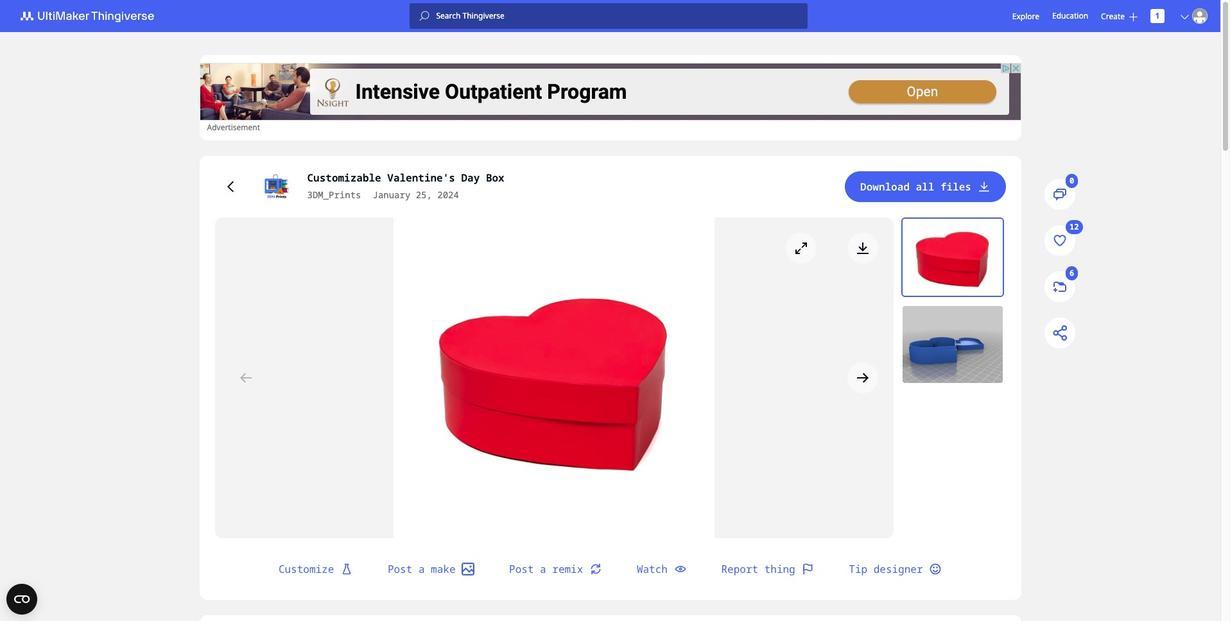 Task type: describe. For each thing, give the bounding box(es) containing it.
box
[[486, 171, 505, 185]]

day
[[461, 171, 480, 185]]

tip
[[849, 563, 868, 577]]

explore button
[[1013, 11, 1040, 22]]

25,
[[416, 189, 432, 201]]

open widget image
[[6, 584, 37, 615]]

education link
[[1053, 9, 1089, 23]]

download all files
[[861, 180, 972, 194]]

post a remix
[[509, 563, 583, 577]]

post for post a remix
[[509, 563, 534, 577]]

january
[[373, 189, 411, 201]]

2 thumbnail representing an image or video in the carousel image from the top
[[903, 306, 1003, 383]]

tip designer
[[849, 563, 923, 577]]

watch button
[[622, 554, 702, 585]]

makerbot logo image
[[13, 8, 170, 24]]

1 horizontal spatial avatar image
[[1193, 8, 1208, 24]]

designer
[[874, 563, 923, 577]]

a for make
[[419, 563, 425, 577]]

remix
[[553, 563, 583, 577]]

download
[[861, 180, 910, 194]]

post a make link
[[372, 554, 490, 585]]

education
[[1053, 10, 1089, 21]]

all
[[916, 180, 935, 194]]

carousel image representing the 3d design. either an user-provided picture or a 3d render. image
[[215, 218, 894, 539]]

customizable valentine's day box
[[307, 171, 505, 185]]

post a remix link
[[494, 554, 618, 585]]

explore
[[1013, 11, 1040, 22]]

search control image
[[420, 11, 430, 21]]

tip designer button
[[834, 554, 958, 585]]

3dm_prints
[[307, 189, 361, 201]]

12
[[1070, 222, 1079, 233]]

0
[[1070, 176, 1075, 187]]

2024
[[438, 189, 459, 201]]



Task type: locate. For each thing, give the bounding box(es) containing it.
1 post from the left
[[388, 563, 413, 577]]

customize
[[279, 563, 334, 577]]

january 25, 2024
[[373, 189, 459, 201]]

1 vertical spatial avatar image
[[261, 171, 292, 202]]

1 horizontal spatial post
[[509, 563, 534, 577]]

download all files button
[[845, 171, 1006, 202]]

advertisement
[[207, 122, 260, 133]]

1 link
[[1151, 9, 1165, 23]]

valentine's
[[387, 171, 455, 185]]

a
[[419, 563, 425, 577], [540, 563, 546, 577]]

1
[[1156, 10, 1160, 21]]

2 a from the left
[[540, 563, 546, 577]]

1 a from the left
[[419, 563, 425, 577]]

Search Thingiverse text field
[[430, 11, 808, 21]]

3dm_prints link
[[307, 188, 361, 202]]

files
[[941, 180, 972, 194]]

report thing link
[[706, 554, 830, 585]]

0 vertical spatial thumbnail representing an image or video in the carousel image
[[903, 219, 1003, 296]]

2 post from the left
[[509, 563, 534, 577]]

0 vertical spatial avatar image
[[1193, 8, 1208, 24]]

1 vertical spatial thumbnail representing an image or video in the carousel image
[[903, 306, 1003, 383]]

avatar image
[[1193, 8, 1208, 24], [261, 171, 292, 202]]

avatar image left the 3dm_prints
[[261, 171, 292, 202]]

a for remix
[[540, 563, 546, 577]]

create
[[1102, 11, 1125, 22]]

watch
[[637, 563, 668, 577]]

0 horizontal spatial a
[[419, 563, 425, 577]]

post a make
[[388, 563, 456, 577]]

6
[[1070, 268, 1075, 279]]

post
[[388, 563, 413, 577], [509, 563, 534, 577]]

0 horizontal spatial post
[[388, 563, 413, 577]]

thumbnail representing an image or video in the carousel image
[[903, 219, 1003, 296], [903, 306, 1003, 383]]

a left make
[[419, 563, 425, 577]]

plusicon image
[[1130, 13, 1138, 21]]

create button
[[1102, 11, 1138, 22]]

report
[[722, 563, 759, 577]]

post for post a make
[[388, 563, 413, 577]]

avatar image right 1 link
[[1193, 8, 1208, 24]]

advertisement element
[[199, 63, 1022, 121]]

1 thumbnail representing an image or video in the carousel image from the top
[[903, 219, 1003, 296]]

post left remix
[[509, 563, 534, 577]]

thing
[[765, 563, 796, 577]]

a left remix
[[540, 563, 546, 577]]

0 horizontal spatial avatar image
[[261, 171, 292, 202]]

customizable
[[307, 171, 381, 185]]

post left make
[[388, 563, 413, 577]]

customize link
[[263, 554, 369, 585]]

report thing
[[722, 563, 796, 577]]

1 horizontal spatial a
[[540, 563, 546, 577]]

make
[[431, 563, 456, 577]]



Task type: vqa. For each thing, say whether or not it's contained in the screenshot.
second Post from right
yes



